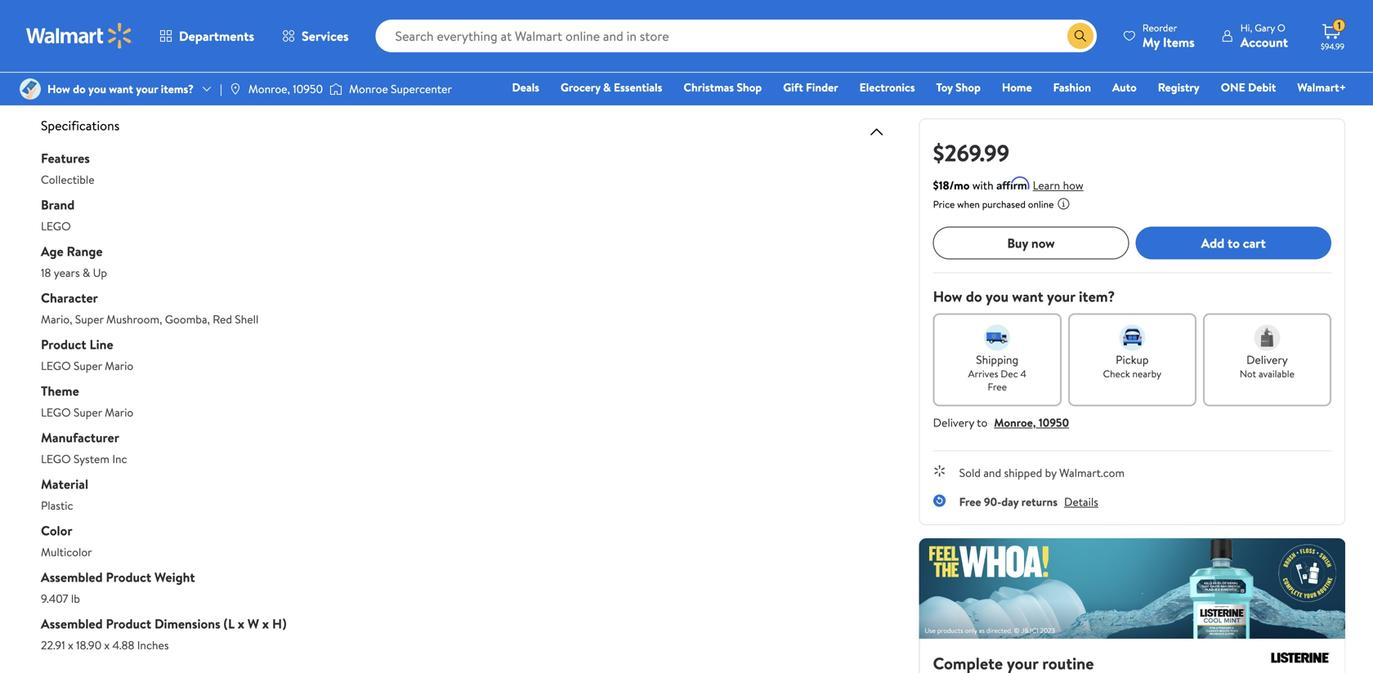 Task type: describe. For each thing, give the bounding box(es) containing it.
free 90-day returns details
[[960, 494, 1099, 510]]

pickup
[[1116, 352, 1149, 368]]

shipping arrives dec 4 free
[[969, 352, 1027, 394]]

you for how do you want your item?
[[986, 287, 1009, 307]]

brand
[[41, 196, 75, 214]]

home link
[[995, 78, 1040, 96]]

christmas shop link
[[676, 78, 770, 96]]

18
[[41, 265, 51, 281]]

0 vertical spatial product
[[41, 336, 86, 354]]

details button
[[1065, 494, 1099, 510]]

system
[[74, 451, 110, 467]]

color
[[41, 522, 72, 540]]

legal information image
[[1057, 197, 1071, 211]]

purchased
[[983, 197, 1026, 211]]

your for items?
[[136, 81, 158, 97]]

auto link
[[1105, 78, 1144, 96]]

specifications image
[[867, 122, 887, 142]]

items
[[1163, 33, 1195, 51]]

weight
[[154, 569, 195, 587]]

learn
[[1033, 177, 1061, 193]]

see more button
[[41, 42, 887, 75]]

my
[[1143, 33, 1160, 51]]

deals
[[512, 79, 540, 95]]

walmart+
[[1298, 79, 1347, 95]]

material
[[41, 475, 88, 493]]

0 vertical spatial super
[[75, 312, 104, 327]]

features collectible brand lego age range 18 years & up character mario, super mushroom, goomba, red shell product line lego super mario theme lego super mario manufacturer lego system inc material plastic color multicolor assembled product weight 9.407 lb assembled product dimensions (l x w x h) 22.91 x 18.90 x 4.88 inches
[[41, 149, 287, 654]]

collectible
[[41, 172, 94, 188]]

x left 4.88 on the bottom left of the page
[[104, 638, 110, 654]]

search icon image
[[1074, 29, 1087, 43]]

reorder my items
[[1143, 21, 1195, 51]]

with
[[973, 177, 994, 193]]

1 vertical spatial super
[[74, 358, 102, 374]]

and
[[984, 465, 1002, 481]]

x right (l
[[238, 615, 245, 633]]

how for how do you want your items?
[[47, 81, 70, 97]]

h)
[[272, 615, 287, 633]]

line
[[90, 336, 113, 354]]

4.88
[[112, 638, 134, 654]]

returns
[[1022, 494, 1058, 510]]

available
[[1259, 367, 1295, 381]]

x right the w
[[262, 615, 269, 633]]

your for item?
[[1047, 287, 1076, 307]]

mushroom,
[[106, 312, 162, 327]]

sold and shipped by walmart.com
[[960, 465, 1125, 481]]

2 lego from the top
[[41, 358, 71, 374]]

gary
[[1255, 21, 1275, 35]]

monroe, 10950
[[248, 81, 323, 97]]

toy
[[937, 79, 953, 95]]

1 vertical spatial product
[[106, 569, 151, 587]]

|
[[220, 81, 222, 97]]

delivery for to
[[933, 415, 975, 431]]

1 vertical spatial monroe,
[[994, 415, 1036, 431]]

hi, gary o account
[[1241, 21, 1289, 51]]

dec
[[1001, 367, 1018, 381]]

features
[[41, 149, 90, 167]]

monroe
[[349, 81, 388, 97]]

by
[[1045, 465, 1057, 481]]

delivery not available
[[1240, 352, 1295, 381]]

toy shop link
[[929, 78, 988, 96]]

years
[[54, 265, 80, 281]]

want for items?
[[109, 81, 133, 97]]

account
[[1241, 33, 1289, 51]]

4
[[1021, 367, 1027, 381]]

one debit
[[1221, 79, 1277, 95]]

toy shop
[[937, 79, 981, 95]]

monroe, 10950 button
[[994, 415, 1069, 431]]

plastic
[[41, 498, 73, 514]]

see
[[430, 49, 451, 67]]

monroe supercenter
[[349, 81, 452, 97]]

1 vertical spatial 10950
[[1039, 415, 1069, 431]]

$94.99
[[1321, 41, 1345, 52]]

inc
[[112, 451, 127, 467]]

services button
[[268, 16, 363, 56]]

to for add
[[1228, 234, 1240, 252]]

multicolor
[[41, 545, 92, 560]]

$18/mo
[[933, 177, 970, 193]]

more
[[454, 49, 484, 67]]

one
[[1221, 79, 1246, 95]]

18.90
[[76, 638, 102, 654]]

lb
[[71, 591, 80, 607]]

grocery
[[561, 79, 601, 95]]

shop for toy shop
[[956, 79, 981, 95]]

item?
[[1079, 287, 1115, 307]]

christmas shop
[[684, 79, 762, 95]]

free inside shipping arrives dec 4 free
[[988, 380, 1007, 394]]

& inside features collectible brand lego age range 18 years & up character mario, super mushroom, goomba, red shell product line lego super mario theme lego super mario manufacturer lego system inc material plastic color multicolor assembled product weight 9.407 lb assembled product dimensions (l x w x h) 22.91 x 18.90 x 4.88 inches
[[83, 265, 90, 281]]

0 horizontal spatial 10950
[[293, 81, 323, 97]]

not
[[1240, 367, 1257, 381]]

1 assembled from the top
[[41, 569, 103, 587]]

grocery & essentials
[[561, 79, 663, 95]]

how for how do you want your item?
[[933, 287, 963, 307]]

red
[[213, 312, 232, 327]]

2 vertical spatial super
[[74, 405, 102, 421]]

2 assembled from the top
[[41, 615, 103, 633]]

auto
[[1113, 79, 1137, 95]]

age
[[41, 242, 64, 260]]

shell
[[235, 312, 259, 327]]

Walmart Site-Wide search field
[[376, 20, 1097, 52]]

fashion link
[[1046, 78, 1099, 96]]

intent image for delivery image
[[1255, 325, 1281, 351]]

buy now
[[1008, 234, 1055, 252]]

specifications
[[41, 117, 120, 134]]

 image for monroe, 10950
[[229, 83, 242, 96]]

registry
[[1158, 79, 1200, 95]]



Task type: locate. For each thing, give the bounding box(es) containing it.
$18/mo with
[[933, 177, 994, 193]]

free
[[988, 380, 1007, 394], [960, 494, 982, 510]]

shop right toy
[[956, 79, 981, 95]]

assembled up lb at the bottom
[[41, 569, 103, 587]]

gift finder link
[[776, 78, 846, 96]]

monroe, right |
[[248, 81, 290, 97]]

1 shop from the left
[[737, 79, 762, 95]]

delivery down intent image for delivery
[[1247, 352, 1288, 368]]

to inside add to cart button
[[1228, 234, 1240, 252]]

(l
[[224, 615, 235, 633]]

shop
[[737, 79, 762, 95], [956, 79, 981, 95]]

1 vertical spatial &
[[83, 265, 90, 281]]

0 horizontal spatial monroe,
[[248, 81, 290, 97]]

2 mario from the top
[[105, 405, 133, 421]]

buy now button
[[933, 227, 1129, 260]]

1 horizontal spatial  image
[[330, 81, 343, 97]]

1 horizontal spatial want
[[1013, 287, 1044, 307]]

o
[[1278, 21, 1286, 35]]

22.91
[[41, 638, 65, 654]]

nearby
[[1133, 367, 1162, 381]]

gift
[[783, 79, 803, 95]]

affirm image
[[997, 177, 1030, 190]]

1 vertical spatial delivery
[[933, 415, 975, 431]]

monroe,
[[248, 81, 290, 97], [994, 415, 1036, 431]]

assembled down lb at the bottom
[[41, 615, 103, 633]]

add
[[1202, 234, 1225, 252]]

0 vertical spatial you
[[88, 81, 106, 97]]

to for delivery
[[977, 415, 988, 431]]

shop for christmas shop
[[737, 79, 762, 95]]

4 lego from the top
[[41, 451, 71, 467]]

you up specifications
[[88, 81, 106, 97]]

1 vertical spatial your
[[1047, 287, 1076, 307]]

0 horizontal spatial want
[[109, 81, 133, 97]]

monroe, down dec
[[994, 415, 1036, 431]]

delivery inside delivery not available
[[1247, 352, 1288, 368]]

product up 4.88 on the bottom left of the page
[[106, 615, 151, 633]]

walmart.com
[[1060, 465, 1125, 481]]

you
[[88, 81, 106, 97], [986, 287, 1009, 307]]

add to cart
[[1202, 234, 1266, 252]]

shop right christmas
[[737, 79, 762, 95]]

items?
[[161, 81, 194, 97]]

you up the intent image for shipping at right
[[986, 287, 1009, 307]]

9.407
[[41, 591, 68, 607]]

0 vertical spatial your
[[136, 81, 158, 97]]

3 lego from the top
[[41, 405, 71, 421]]

0 vertical spatial free
[[988, 380, 1007, 394]]

intent image for shipping image
[[985, 325, 1011, 351]]

1 vertical spatial mario
[[105, 405, 133, 421]]

free down shipping
[[988, 380, 1007, 394]]

walmart image
[[26, 23, 132, 49]]

want up specifications
[[109, 81, 133, 97]]

delivery to monroe, 10950
[[933, 415, 1069, 431]]

do for how do you want your item?
[[966, 287, 983, 307]]

1 mario from the top
[[105, 358, 133, 374]]

do for how do you want your items?
[[73, 81, 86, 97]]

1 horizontal spatial you
[[986, 287, 1009, 307]]

0 vertical spatial 10950
[[293, 81, 323, 97]]

day
[[1002, 494, 1019, 510]]

details
[[1065, 494, 1099, 510]]

want
[[109, 81, 133, 97], [1013, 287, 1044, 307]]

lego
[[41, 218, 71, 234], [41, 358, 71, 374], [41, 405, 71, 421], [41, 451, 71, 467]]

0 horizontal spatial free
[[960, 494, 982, 510]]

1 vertical spatial to
[[977, 415, 988, 431]]

1 vertical spatial you
[[986, 287, 1009, 307]]

registry link
[[1151, 78, 1207, 96]]

0 vertical spatial how
[[47, 81, 70, 97]]

learn how
[[1033, 177, 1084, 193]]

10950 up by
[[1039, 415, 1069, 431]]

lego up material
[[41, 451, 71, 467]]

Search search field
[[376, 20, 1097, 52]]

sold
[[960, 465, 981, 481]]

1 horizontal spatial your
[[1047, 287, 1076, 307]]

10950
[[293, 81, 323, 97], [1039, 415, 1069, 431]]

2 shop from the left
[[956, 79, 981, 95]]

1 vertical spatial free
[[960, 494, 982, 510]]

lego down 'brand'
[[41, 218, 71, 234]]

goomba,
[[165, 312, 210, 327]]

delivery for not
[[1247, 352, 1288, 368]]

0 horizontal spatial &
[[83, 265, 90, 281]]

0 horizontal spatial you
[[88, 81, 106, 97]]

super up line on the left of page
[[75, 312, 104, 327]]

1 horizontal spatial do
[[966, 287, 983, 307]]

90-
[[984, 494, 1002, 510]]

1 horizontal spatial &
[[603, 79, 611, 95]]

hi,
[[1241, 21, 1253, 35]]

to down arrives
[[977, 415, 988, 431]]

up
[[93, 265, 107, 281]]

grocery & essentials link
[[553, 78, 670, 96]]

2 vertical spatial product
[[106, 615, 151, 633]]

price
[[933, 197, 955, 211]]

1 horizontal spatial monroe,
[[994, 415, 1036, 431]]

inches
[[137, 638, 169, 654]]

christmas
[[684, 79, 734, 95]]

walmart+ link
[[1290, 78, 1354, 96]]

0 horizontal spatial do
[[73, 81, 86, 97]]

1 horizontal spatial free
[[988, 380, 1007, 394]]

 image
[[330, 81, 343, 97], [229, 83, 242, 96]]

you for how do you want your items?
[[88, 81, 106, 97]]

0 vertical spatial assembled
[[41, 569, 103, 587]]

to left cart
[[1228, 234, 1240, 252]]

intent image for pickup image
[[1120, 325, 1146, 351]]

0 vertical spatial to
[[1228, 234, 1240, 252]]

electronics link
[[852, 78, 923, 96]]

& right grocery
[[603, 79, 611, 95]]

1
[[1338, 19, 1341, 32]]

your
[[136, 81, 158, 97], [1047, 287, 1076, 307]]

price when purchased online
[[933, 197, 1054, 211]]

1 horizontal spatial to
[[1228, 234, 1240, 252]]

1 vertical spatial how
[[933, 287, 963, 307]]

&
[[603, 79, 611, 95], [83, 265, 90, 281]]

shipping
[[976, 352, 1019, 368]]

10950 down services popup button
[[293, 81, 323, 97]]

do up shipping
[[966, 287, 983, 307]]

how
[[47, 81, 70, 97], [933, 287, 963, 307]]

0 vertical spatial delivery
[[1247, 352, 1288, 368]]

free left 90-
[[960, 494, 982, 510]]

arrives
[[969, 367, 999, 381]]

character
[[41, 289, 98, 307]]

want down buy now button
[[1013, 287, 1044, 307]]

learn how button
[[1033, 177, 1084, 194]]

super up manufacturer
[[74, 405, 102, 421]]

0 vertical spatial &
[[603, 79, 611, 95]]

buy
[[1008, 234, 1029, 252]]

 image right |
[[229, 83, 242, 96]]

0 horizontal spatial to
[[977, 415, 988, 431]]

1 vertical spatial assembled
[[41, 615, 103, 633]]

your left items?
[[136, 81, 158, 97]]

0 horizontal spatial  image
[[229, 83, 242, 96]]

mario up manufacturer
[[105, 405, 133, 421]]

reorder
[[1143, 21, 1178, 35]]

gift finder
[[783, 79, 839, 95]]

& left up
[[83, 265, 90, 281]]

1 vertical spatial do
[[966, 287, 983, 307]]

0 horizontal spatial how
[[47, 81, 70, 97]]

departments button
[[146, 16, 268, 56]]

0 vertical spatial mario
[[105, 358, 133, 374]]

delivery up sold
[[933, 415, 975, 431]]

product down mario,
[[41, 336, 86, 354]]

x right 22.91
[[68, 638, 73, 654]]

cart
[[1243, 234, 1266, 252]]

w
[[248, 615, 259, 633]]

want for item?
[[1013, 287, 1044, 307]]

do up specifications
[[73, 81, 86, 97]]

1 horizontal spatial shop
[[956, 79, 981, 95]]

1 lego from the top
[[41, 218, 71, 234]]

1 horizontal spatial delivery
[[1247, 352, 1288, 368]]

1 horizontal spatial 10950
[[1039, 415, 1069, 431]]

0 vertical spatial do
[[73, 81, 86, 97]]

lego down theme
[[41, 405, 71, 421]]

fashion
[[1054, 79, 1092, 95]]

0 horizontal spatial shop
[[737, 79, 762, 95]]

essentials
[[614, 79, 663, 95]]

1 horizontal spatial how
[[933, 287, 963, 307]]

add to cart button
[[1136, 227, 1332, 260]]

0 horizontal spatial your
[[136, 81, 158, 97]]

shipped
[[1004, 465, 1043, 481]]

your left item?
[[1047, 287, 1076, 307]]

product left weight
[[106, 569, 151, 587]]

 image for monroe supercenter
[[330, 81, 343, 97]]

0 horizontal spatial delivery
[[933, 415, 975, 431]]

0 vertical spatial want
[[109, 81, 133, 97]]

1 vertical spatial want
[[1013, 287, 1044, 307]]

0 vertical spatial monroe,
[[248, 81, 290, 97]]

supercenter
[[391, 81, 452, 97]]

super down line on the left of page
[[74, 358, 102, 374]]

manufacturer
[[41, 429, 119, 447]]

$269.99
[[933, 137, 1010, 169]]

mario down line on the left of page
[[105, 358, 133, 374]]

debit
[[1249, 79, 1277, 95]]

lego up theme
[[41, 358, 71, 374]]

 image
[[20, 78, 41, 100]]

check
[[1103, 367, 1130, 381]]

range
[[67, 242, 103, 260]]

super
[[75, 312, 104, 327], [74, 358, 102, 374], [74, 405, 102, 421]]

to
[[1228, 234, 1240, 252], [977, 415, 988, 431]]

 image left the monroe
[[330, 81, 343, 97]]

how
[[1063, 177, 1084, 193]]



Task type: vqa. For each thing, say whether or not it's contained in the screenshot.
bottom 70810
no



